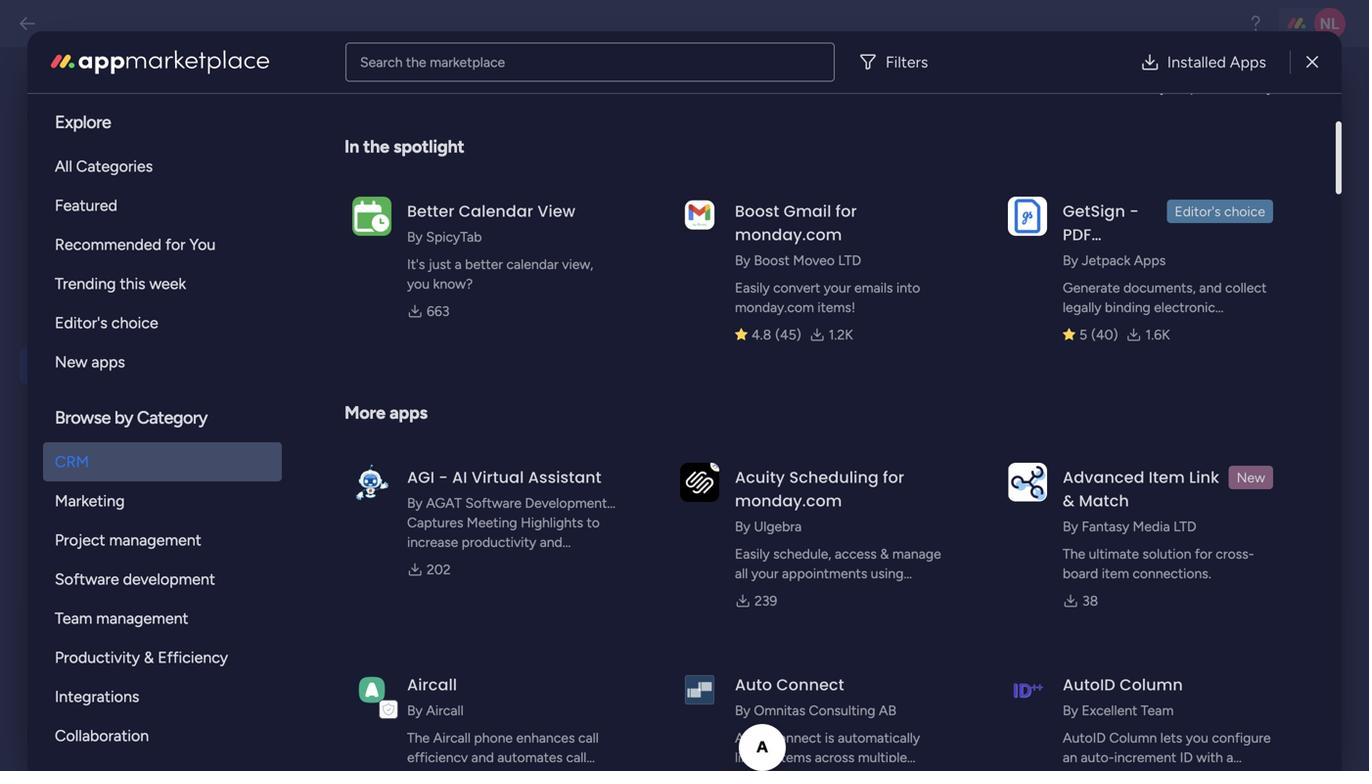 Task type: describe. For each thing, give the bounding box(es) containing it.
ulgebra
[[754, 518, 802, 535]]

apps for more apps
[[390, 402, 428, 423]]

0 vertical spatial editor's choice
[[1175, 203, 1266, 220]]

you inside the monday app api gives you powerful capabilities in order to enhance your monday app experience. it's very important to keep your api token secure.
[[561, 371, 585, 388]]

captures meeting highlights to increase productivity and efficiency in your meetings.
[[407, 514, 600, 570]]

monday.com inside 'acuity scheduling for monday.com by ulgebra'
[[735, 490, 842, 512]]

app logo image for boost gmail for monday.com
[[680, 197, 719, 236]]

id
[[1180, 749, 1193, 766]]

category
[[137, 407, 207, 428]]

it's inside 'it's just a better calendar view, you know?'
[[407, 256, 425, 273]]

for inside the ultimate solution for cross- board item connections.
[[1195, 546, 1213, 562]]

app logo image for agi - ai virtual assistant
[[352, 463, 392, 502]]

1 vertical spatial aircall
[[426, 702, 464, 719]]

for inside 'acuity scheduling for monday.com by ulgebra'
[[883, 466, 905, 488]]

app logo image for acuity scheduling for monday.com
[[680, 463, 719, 502]]

development
[[123, 570, 215, 589]]

copier
[[72, 683, 122, 704]]

1 horizontal spatial apps
[[1134, 252, 1166, 269]]

security
[[73, 312, 138, 333]]

preceding
[[1063, 769, 1125, 771]]

2 horizontal spatial ltd
[[1174, 518, 1197, 535]]

alphabetically
[[1176, 77, 1275, 95]]

an
[[1063, 749, 1078, 766]]

security button
[[20, 304, 247, 342]]

increment
[[1115, 749, 1177, 766]]

item
[[1102, 565, 1130, 582]]

trending
[[55, 275, 116, 293]]

0 vertical spatial choice
[[1225, 203, 1266, 220]]

autoid column by excellent team
[[1063, 674, 1183, 719]]

link
[[1190, 466, 1220, 488]]

developers.monday.com link
[[384, 290, 544, 307]]

new for new
[[1237, 469, 1266, 486]]

and for agi - ai virtual assistant
[[540, 534, 563, 551]]

api up order
[[497, 371, 519, 388]]

app logo image for better calendar view
[[352, 197, 392, 236]]

items!
[[818, 299, 856, 316]]

multiple
[[858, 749, 908, 766]]

effortlessly
[[1130, 319, 1199, 335]]

content directory
[[73, 528, 213, 549]]

browse
[[55, 407, 111, 428]]

monday.com inside the aircall phone enhances call efficiency and automates call logging within monday.com crm.
[[497, 769, 577, 771]]

keep
[[632, 415, 663, 432]]

by inside boost gmail for monday.com by boost moveo ltd
[[735, 252, 751, 269]]

usage
[[73, 441, 123, 463]]

week
[[149, 275, 186, 293]]

virtual
[[472, 466, 524, 488]]

is
[[825, 730, 835, 746]]

the for the aircall phone enhances call efficiency and automates call logging within monday.com crm.
[[407, 730, 430, 746]]

efficiency inside the aircall phone enhances call efficiency and automates call logging within monday.com crm.
[[407, 749, 468, 766]]

recommended
[[55, 235, 162, 254]]

scheduling.
[[778, 585, 850, 602]]

billing
[[73, 398, 119, 419]]

new for new apps
[[55, 353, 88, 371]]

apps inside button
[[73, 571, 114, 592]]

text
[[1128, 769, 1153, 771]]

in for in the spotlight
[[345, 136, 359, 157]]

1 vertical spatial boost
[[754, 252, 790, 269]]

project
[[55, 531, 105, 550]]

productivity
[[55, 649, 140, 667]]

are
[[443, 208, 461, 224]]

enhance
[[533, 393, 589, 410]]

found
[[589, 268, 628, 285]]

connections.
[[1133, 565, 1212, 582]]

billing button
[[20, 390, 247, 428]]

agi - ai virtual assistant by agat software development ltd
[[407, 466, 607, 531]]

to inside captures meeting highlights to increase productivity and efficiency in your meetings.
[[587, 514, 600, 531]]

increase
[[407, 534, 458, 551]]

appointments
[[782, 565, 868, 582]]

cross account copier button
[[20, 649, 247, 713]]

configure
[[1212, 730, 1271, 746]]

in for efficiency
[[472, 554, 482, 570]]

auto for auto connect by omnitas consulting ab
[[735, 674, 772, 696]]

software inside the "agi - ai virtual assistant by agat software development ltd"
[[465, 495, 522, 511]]

excellent
[[1082, 702, 1138, 719]]

there
[[410, 208, 440, 224]]

using
[[871, 565, 904, 582]]

tidy
[[73, 485, 106, 506]]

you inside autoid column lets you configure an auto-increment id with a preceding text
[[1186, 730, 1209, 746]]

your inside easily convert your emails into monday.com items!
[[824, 279, 851, 296]]

know?
[[433, 276, 473, 292]]

your down powerful
[[593, 393, 622, 410]]

autoid for autoid column lets you configure an auto-increment id with a preceding text
[[1063, 730, 1106, 746]]

view,
[[562, 256, 594, 273]]

it's inside the monday app api gives you powerful capabilities in order to enhance your monday app experience. it's very important to keep your api token secure.
[[491, 415, 510, 432]]

experience.
[[412, 415, 487, 432]]

apps marketplace image
[[51, 50, 269, 74]]

easily convert your emails into monday.com items!
[[735, 279, 921, 316]]

efficiency
[[158, 649, 228, 667]]

your inside easily schedule, access & manage all your appointments using acuity scheduling.
[[752, 565, 779, 582]]

the for the monday app api gives you powerful capabilities in order to enhance your monday app experience. it's very important to keep your api token secure.
[[384, 371, 408, 388]]

filters button
[[851, 43, 944, 82]]

all categories
[[55, 157, 153, 176]]

ab
[[879, 702, 897, 719]]

and inside the generate documents, and collect legally binding electronic signatures effortlessly from your monday.com boards
[[1200, 279, 1222, 296]]

new apps
[[55, 353, 125, 371]]

by left the fantasy
[[1063, 518, 1079, 535]]

you inside 'it's just a better calendar view, you know?'
[[407, 276, 430, 292]]

ltd inside the "agi - ai virtual assistant by agat software development ltd"
[[407, 514, 430, 531]]

1 horizontal spatial editor's
[[1175, 203, 1221, 220]]

aircall inside the aircall phone enhances call efficiency and automates call logging within monday.com crm.
[[433, 730, 471, 746]]

cross-
[[1216, 546, 1255, 562]]

0 horizontal spatial team
[[55, 609, 92, 628]]

collaboration
[[55, 727, 149, 745]]

productivity
[[462, 534, 537, 551]]

personal
[[325, 142, 381, 160]]

automates
[[498, 749, 563, 766]]

better calendar view by spicytab
[[407, 200, 576, 245]]

autoid for autoid column by excellent team
[[1063, 674, 1116, 696]]

2 horizontal spatial to
[[614, 415, 628, 432]]

for left you in the left top of the page
[[165, 235, 186, 254]]

ltd inside boost gmail for monday.com by boost moveo ltd
[[838, 252, 862, 269]]

a inside 'it's just a better calendar view, you know?'
[[455, 256, 462, 273]]

& for match
[[1063, 490, 1075, 512]]

integrations
[[55, 688, 139, 706]]

1 vertical spatial editor's choice
[[55, 314, 158, 332]]

api left token
[[384, 437, 406, 454]]

customization button
[[20, 218, 247, 256]]

cross
[[72, 657, 117, 678]]

with
[[1197, 749, 1223, 766]]

easily for boost gmail for monday.com
[[735, 279, 770, 296]]

content
[[73, 528, 138, 549]]

api right personal
[[385, 142, 407, 160]]

column for autoid column lets you configure an auto-increment id with a preceding text
[[1110, 730, 1157, 746]]

usage stats
[[73, 441, 165, 463]]

users button
[[20, 261, 247, 299]]

auto for auto connect is automatically linking items across multiple boards.
[[735, 730, 765, 746]]

(45)
[[775, 326, 801, 343]]

apps for new apps
[[91, 353, 125, 371]]

match
[[1079, 490, 1130, 512]]

it's just a better calendar view, you know?
[[407, 256, 594, 292]]

easily schedule, access & manage all your appointments using acuity scheduling.
[[735, 546, 941, 602]]

boards
[[1146, 338, 1188, 355]]

for inside boost gmail for monday.com by boost moveo ltd
[[836, 200, 857, 222]]

at
[[632, 268, 645, 285]]

moveo
[[793, 252, 835, 269]]

media
[[1133, 518, 1170, 535]]

app logo image for auto connect
[[680, 670, 719, 709]]

by inside autoid column by excellent team
[[1063, 702, 1079, 719]]

dapulse x slim image
[[1307, 50, 1319, 74]]

agi
[[407, 466, 435, 488]]

calendar
[[459, 200, 534, 222]]

by inside aircall by aircall
[[407, 702, 423, 719]]



Task type: vqa. For each thing, say whether or not it's contained in the screenshot.
the |
no



Task type: locate. For each thing, give the bounding box(es) containing it.
0 horizontal spatial &
[[144, 649, 154, 667]]

acuity inside 'acuity scheduling for monday.com by ulgebra'
[[735, 466, 785, 488]]

2 horizontal spatial apps
[[1230, 53, 1267, 71]]

api left v2
[[325, 89, 358, 115]]

1 vertical spatial app
[[384, 415, 409, 432]]

the left new
[[339, 208, 358, 224]]

it's
[[407, 256, 425, 273], [491, 415, 510, 432]]

by inside the "agi - ai virtual assistant by agat software development ltd"
[[407, 495, 423, 511]]

your
[[824, 279, 851, 296], [1235, 319, 1262, 335], [593, 393, 622, 410], [667, 415, 696, 432], [486, 554, 513, 570], [752, 565, 779, 582]]

0 vertical spatial connect
[[777, 674, 845, 696]]

team up lets
[[1141, 702, 1174, 719]]

monday up keep
[[625, 393, 678, 410]]

in inside captures meeting highlights to increase productivity and efficiency in your meetings.
[[472, 554, 482, 570]]

0 horizontal spatial app
[[384, 415, 409, 432]]

1 vertical spatial &
[[880, 546, 889, 562]]

1 vertical spatial column
[[1110, 730, 1157, 746]]

0 vertical spatial acuity
[[735, 466, 785, 488]]

1 vertical spatial you
[[561, 371, 585, 388]]

0 horizontal spatial new
[[55, 353, 88, 371]]

1 vertical spatial apps
[[1134, 252, 1166, 269]]

by inside 'acuity scheduling for monday.com by ulgebra'
[[735, 518, 751, 535]]

2 vertical spatial &
[[144, 649, 154, 667]]

editor's up documents,
[[1175, 203, 1221, 220]]

in down api v2 token
[[345, 136, 359, 157]]

aircall by aircall
[[407, 674, 464, 719]]

token for personal api token
[[411, 142, 450, 160]]

0 vertical spatial apps
[[1230, 53, 1267, 71]]

auto up "omnitas"
[[735, 674, 772, 696]]

0 vertical spatial boost
[[735, 200, 780, 222]]

auto inside auto connect is automatically linking items across multiple boards.
[[735, 730, 765, 746]]

your right the all
[[752, 565, 779, 582]]

by down there
[[407, 229, 423, 245]]

acuity up ulgebra
[[735, 466, 785, 488]]

up
[[110, 485, 133, 506]]

electronic
[[1154, 299, 1216, 316]]

very
[[514, 415, 542, 432]]

the right search
[[406, 54, 426, 70]]

meeting
[[467, 514, 517, 531]]

239
[[755, 593, 778, 609]]

sort by: alphabetically
[[1117, 77, 1275, 95]]

in the spotlight
[[345, 136, 465, 157]]

by inside better calendar view by spicytab
[[407, 229, 423, 245]]

connect up "omnitas"
[[777, 674, 845, 696]]

the up board
[[1063, 546, 1086, 562]]

1 vertical spatial monday
[[625, 393, 678, 410]]

the for new
[[339, 208, 358, 224]]

a inside autoid column lets you configure an auto-increment id with a preceding text
[[1227, 749, 1234, 766]]

1 horizontal spatial and
[[540, 534, 563, 551]]

0 horizontal spatial editor's choice
[[55, 314, 158, 332]]

0 vertical spatial column
[[1120, 674, 1183, 696]]

consulting
[[809, 702, 876, 719]]

a right just
[[455, 256, 462, 273]]

1 vertical spatial in
[[325, 208, 336, 224]]

by left 'moveo'
[[735, 252, 751, 269]]

2 vertical spatial the
[[339, 208, 358, 224]]

1 horizontal spatial the
[[363, 136, 390, 157]]

the for the api documentation can be found at developers.monday.com
[[384, 268, 408, 285]]

software down the 'project'
[[55, 570, 119, 589]]

1 autoid from the top
[[1063, 674, 1116, 696]]

token for api v2 token
[[392, 89, 449, 115]]

monday.com inside boost gmail for monday.com by boost moveo ltd
[[735, 224, 842, 246]]

1 vertical spatial a
[[1227, 749, 1234, 766]]

0 vertical spatial and
[[1200, 279, 1222, 296]]

better
[[407, 200, 455, 222]]

api left tokens
[[543, 208, 563, 224]]

just
[[429, 256, 451, 273]]

and up within at the bottom of the page
[[472, 749, 494, 766]]

0 vertical spatial management
[[109, 531, 202, 550]]

editor's choice up collect
[[1175, 203, 1266, 220]]

team up productivity
[[55, 609, 92, 628]]

the for the ultimate solution for cross- board item connections.
[[1063, 546, 1086, 562]]

api v2 token
[[325, 89, 449, 115]]

autoid inside autoid column by excellent team
[[1063, 674, 1116, 696]]

board
[[1063, 565, 1099, 582]]

0 vertical spatial new
[[55, 353, 88, 371]]

0 horizontal spatial a
[[455, 256, 462, 273]]

token up the better in the top left of the page
[[411, 142, 450, 160]]

connect inside auto connect is automatically linking items across multiple boards.
[[769, 730, 822, 746]]

1 vertical spatial acuity
[[735, 585, 775, 602]]

and for aircall
[[472, 749, 494, 766]]

choice up collect
[[1225, 203, 1266, 220]]

0 vertical spatial aircall
[[407, 674, 457, 696]]

to left keep
[[614, 415, 628, 432]]

& up using at the right bottom
[[880, 546, 889, 562]]

legally
[[1063, 299, 1102, 316]]

the aircall phone enhances call efficiency and automates call logging within monday.com crm.
[[407, 730, 613, 771]]

choice down this
[[111, 314, 158, 332]]

trending this week
[[55, 275, 186, 293]]

1 vertical spatial choice
[[111, 314, 158, 332]]

personal
[[491, 208, 540, 224]]

by left excellent
[[1063, 702, 1079, 719]]

0 vertical spatial monday
[[412, 371, 465, 388]]

and up electronic on the top right of page
[[1200, 279, 1222, 296]]

by down agi
[[407, 495, 423, 511]]

app up order
[[468, 371, 493, 388]]

in for capabilities
[[461, 393, 473, 410]]

token down search the marketplace
[[392, 89, 449, 115]]

management up development
[[109, 531, 202, 550]]

new right link
[[1237, 469, 1266, 486]]

efficiency
[[407, 554, 468, 570], [407, 749, 468, 766]]

1 horizontal spatial it's
[[491, 415, 510, 432]]

1 vertical spatial to
[[614, 415, 628, 432]]

easily for acuity scheduling for monday.com
[[735, 546, 770, 562]]

you up enhance
[[561, 371, 585, 388]]

the up logging
[[407, 730, 430, 746]]

1 vertical spatial easily
[[735, 546, 770, 562]]

from
[[1202, 319, 1231, 335]]

api inside button
[[73, 355, 100, 376]]

token
[[410, 437, 447, 454]]

0 vertical spatial in
[[461, 393, 473, 410]]

1 horizontal spatial in
[[345, 136, 359, 157]]

0 horizontal spatial it's
[[407, 256, 425, 273]]

0 vertical spatial the
[[406, 54, 426, 70]]

2 horizontal spatial you
[[1186, 730, 1209, 746]]

boost left gmail
[[735, 200, 780, 222]]

apps up documents,
[[1134, 252, 1166, 269]]

more
[[74, 125, 108, 143]]

monday.com up ulgebra
[[735, 490, 842, 512]]

explore
[[55, 112, 111, 133]]

2 vertical spatial aircall
[[433, 730, 471, 746]]

autoid up excellent
[[1063, 674, 1116, 696]]

apps down security
[[91, 353, 125, 371]]

directory
[[143, 528, 213, 549]]

auto up 'linking'
[[735, 730, 765, 746]]

1 vertical spatial software
[[55, 570, 119, 589]]

to down development
[[587, 514, 600, 531]]

1 vertical spatial new
[[1237, 469, 1266, 486]]

the inside the ultimate solution for cross- board item connections.
[[1063, 546, 1086, 562]]

account
[[122, 657, 186, 678]]

search the marketplace
[[360, 54, 505, 70]]

in left new
[[325, 208, 336, 224]]

capabilities
[[384, 393, 458, 410]]

1 vertical spatial autoid
[[1063, 730, 1106, 746]]

1 acuity from the top
[[735, 466, 785, 488]]

and inside captures meeting highlights to increase productivity and efficiency in your meetings.
[[540, 534, 563, 551]]

1 horizontal spatial choice
[[1225, 203, 1266, 220]]

& inside advanced item link & match
[[1063, 490, 1075, 512]]

tokens
[[566, 208, 604, 224]]

the inside the monday app api gives you powerful capabilities in order to enhance your monday app experience. it's very important to keep your api token secure.
[[384, 371, 408, 388]]

your right keep
[[667, 415, 696, 432]]

0 horizontal spatial to
[[515, 393, 529, 410]]

ai
[[452, 466, 468, 488]]

0 horizontal spatial monday
[[412, 371, 465, 388]]

by up the 'generate'
[[1063, 252, 1079, 269]]

monday.com
[[735, 224, 842, 246], [735, 299, 814, 316], [1063, 338, 1142, 355], [735, 490, 842, 512], [497, 769, 577, 771]]

1 vertical spatial the
[[363, 136, 390, 157]]

0 vertical spatial editor's
[[1175, 203, 1221, 220]]

1 horizontal spatial &
[[880, 546, 889, 562]]

team inside autoid column by excellent team
[[1141, 702, 1174, 719]]

by fantasy media ltd
[[1063, 518, 1197, 535]]

0 horizontal spatial software
[[55, 570, 119, 589]]

and down highlights
[[540, 534, 563, 551]]

you
[[189, 235, 216, 254]]

autoid inside autoid column lets you configure an auto-increment id with a preceding text
[[1063, 730, 1106, 746]]

0 horizontal spatial in
[[325, 208, 336, 224]]

0 vertical spatial app
[[468, 371, 493, 388]]

logging
[[407, 769, 453, 771]]

& left match at the right of the page
[[1063, 490, 1075, 512]]

0 vertical spatial to
[[515, 393, 529, 410]]

the left just
[[384, 268, 408, 285]]

1 vertical spatial and
[[540, 534, 563, 551]]

your inside the generate documents, and collect legally binding electronic signatures effortlessly from your monday.com boards
[[1235, 319, 1262, 335]]

column inside autoid column by excellent team
[[1120, 674, 1183, 696]]

api right new
[[388, 208, 407, 224]]

auto connect by omnitas consulting ab
[[735, 674, 897, 719]]

by inside 'auto connect by omnitas consulting ab'
[[735, 702, 751, 719]]

app down capabilities
[[384, 415, 409, 432]]

for left cross-
[[1195, 546, 1213, 562]]

monday.com inside the generate documents, and collect legally binding electronic signatures effortlessly from your monday.com boards
[[1063, 338, 1142, 355]]

0 vertical spatial apps
[[91, 353, 125, 371]]

your inside captures meeting highlights to increase productivity and efficiency in your meetings.
[[486, 554, 513, 570]]

0 vertical spatial in
[[345, 136, 359, 157]]

1 vertical spatial token
[[411, 142, 450, 160]]

0 horizontal spatial and
[[472, 749, 494, 766]]

2 autoid from the top
[[1063, 730, 1106, 746]]

ltd up increase
[[407, 514, 430, 531]]

efficiency down increase
[[407, 554, 468, 570]]

across
[[815, 749, 855, 766]]

it's down order
[[491, 415, 510, 432]]

4.8
[[752, 326, 772, 343]]

1 vertical spatial editor's
[[55, 314, 108, 332]]

1 vertical spatial it's
[[491, 415, 510, 432]]

your right from
[[1235, 319, 1262, 335]]

apps inside "button"
[[1230, 53, 1267, 71]]

1 vertical spatial call
[[566, 749, 587, 766]]

0 vertical spatial a
[[455, 256, 462, 273]]

ltd
[[838, 252, 862, 269], [407, 514, 430, 531], [1174, 518, 1197, 535]]

0 horizontal spatial apps
[[73, 571, 114, 592]]

tidy up button
[[20, 476, 247, 514]]

1 vertical spatial auto
[[735, 730, 765, 746]]

auto connect is automatically linking items across multiple boards.
[[735, 730, 920, 771]]

productivity & efficiency
[[55, 649, 228, 667]]

emails
[[855, 279, 893, 296]]

noah lott image
[[1315, 8, 1346, 39]]

for
[[836, 200, 857, 222], [165, 235, 186, 254], [883, 466, 905, 488], [1195, 546, 1213, 562]]

0 horizontal spatial ltd
[[407, 514, 430, 531]]

2 easily from the top
[[735, 546, 770, 562]]

column up excellent
[[1120, 674, 1183, 696]]

acuity inside easily schedule, access & manage all your appointments using acuity scheduling.
[[735, 585, 775, 602]]

all
[[735, 565, 748, 582]]

1 horizontal spatial a
[[1227, 749, 1234, 766]]

2 horizontal spatial and
[[1200, 279, 1222, 296]]

boost
[[735, 200, 780, 222], [754, 252, 790, 269]]

new down security
[[55, 353, 88, 371]]

acuity down the all
[[735, 585, 775, 602]]

in the new api there are only personal api tokens
[[325, 208, 604, 224]]

by:
[[1151, 77, 1172, 95]]

by
[[407, 229, 423, 245], [735, 252, 751, 269], [1063, 252, 1079, 269], [407, 495, 423, 511], [735, 518, 751, 535], [1063, 518, 1079, 535], [407, 702, 423, 719], [735, 702, 751, 719], [1063, 702, 1079, 719]]

content directory button
[[20, 519, 247, 557]]

0 vertical spatial call
[[578, 730, 599, 746]]

2 efficiency from the top
[[407, 749, 468, 766]]

1 horizontal spatial apps
[[390, 402, 428, 423]]

in for in the new api there are only personal api tokens
[[325, 208, 336, 224]]

-
[[439, 466, 448, 488]]

the for spotlight
[[363, 136, 390, 157]]

2 vertical spatial to
[[587, 514, 600, 531]]

convert
[[773, 279, 821, 296]]

0 vertical spatial efficiency
[[407, 554, 468, 570]]

you up id
[[1186, 730, 1209, 746]]

app logo image for autoid column
[[1008, 670, 1047, 709]]

api up billing
[[73, 355, 100, 376]]

2 acuity from the top
[[735, 585, 775, 602]]

monday
[[412, 371, 465, 388], [625, 393, 678, 410]]

app logo image
[[352, 197, 392, 236], [1008, 197, 1047, 236], [680, 197, 719, 236], [352, 463, 392, 502], [680, 463, 719, 502], [1008, 463, 1047, 502], [352, 670, 392, 709], [680, 670, 719, 709], [1008, 670, 1047, 709]]

2 auto from the top
[[735, 730, 765, 746]]

api up 663
[[412, 268, 434, 285]]

(40)
[[1092, 326, 1118, 343]]

and inside the aircall phone enhances call efficiency and automates call logging within monday.com crm.
[[472, 749, 494, 766]]

apps up alphabetically on the right
[[1230, 53, 1267, 71]]

in down productivity
[[472, 554, 482, 570]]

editor's down trending
[[55, 314, 108, 332]]

administration
[[34, 83, 229, 118]]

access
[[835, 546, 877, 562]]

1 auto from the top
[[735, 674, 772, 696]]

this
[[120, 275, 145, 293]]

a
[[455, 256, 462, 273], [1227, 749, 1234, 766]]

in inside the monday app api gives you powerful capabilities in order to enhance your monday app experience. it's very important to keep your api token secure.
[[461, 393, 473, 410]]

& down permissions 'button'
[[144, 649, 154, 667]]

2 horizontal spatial the
[[406, 54, 426, 70]]

2 vertical spatial you
[[1186, 730, 1209, 746]]

browse by category
[[55, 407, 207, 428]]

1 vertical spatial management
[[96, 609, 189, 628]]

0 vertical spatial auto
[[735, 674, 772, 696]]

agat
[[426, 495, 462, 511]]

search
[[360, 54, 403, 70]]

1 horizontal spatial monday
[[625, 393, 678, 410]]

connect
[[777, 674, 845, 696], [769, 730, 822, 746]]

ltd up solution
[[1174, 518, 1197, 535]]

1 efficiency from the top
[[407, 554, 468, 570]]

0 horizontal spatial the
[[339, 208, 358, 224]]

0 vertical spatial autoid
[[1063, 674, 1116, 696]]

development
[[525, 495, 607, 511]]

it's left just
[[407, 256, 425, 273]]

monday.com inside easily convert your emails into monday.com items!
[[735, 299, 814, 316]]

documents,
[[1124, 279, 1196, 296]]

api inside the api documentation can be found at developers.monday.com
[[412, 268, 434, 285]]

0 vertical spatial it's
[[407, 256, 425, 273]]

your up items!
[[824, 279, 851, 296]]

installed apps button
[[1125, 43, 1282, 82]]

0 vertical spatial easily
[[735, 279, 770, 296]]

1 vertical spatial in
[[472, 554, 482, 570]]

solution
[[1143, 546, 1192, 562]]

connect for auto connect is automatically linking items across multiple boards.
[[769, 730, 822, 746]]

be
[[569, 268, 586, 285]]

editor's choice down trending this week
[[55, 314, 158, 332]]

your down productivity
[[486, 554, 513, 570]]

the
[[384, 268, 408, 285], [384, 371, 408, 388], [1063, 546, 1086, 562], [407, 730, 430, 746]]

1 vertical spatial connect
[[769, 730, 822, 746]]

the up capabilities
[[384, 371, 408, 388]]

1 easily from the top
[[735, 279, 770, 296]]

monday up capabilities
[[412, 371, 465, 388]]

management for team management
[[96, 609, 189, 628]]

connect inside 'auto connect by omnitas consulting ab'
[[777, 674, 845, 696]]

generate documents, and collect legally binding electronic signatures effortlessly from your monday.com boards
[[1063, 279, 1267, 355]]

monday.com down "signatures"
[[1063, 338, 1142, 355]]

easily inside easily schedule, access & manage all your appointments using acuity scheduling.
[[735, 546, 770, 562]]

by
[[114, 407, 133, 428]]

can
[[542, 268, 566, 285]]

boost up convert
[[754, 252, 790, 269]]

column up increment
[[1110, 730, 1157, 746]]

the down v2
[[363, 136, 390, 157]]

by left "omnitas"
[[735, 702, 751, 719]]

generate
[[1063, 279, 1120, 296]]

management down apps button
[[96, 609, 189, 628]]

1.6k
[[1146, 326, 1170, 343]]

efficiency up logging
[[407, 749, 468, 766]]

easily left convert
[[735, 279, 770, 296]]

easily
[[735, 279, 770, 296], [735, 546, 770, 562]]

the inside the aircall phone enhances call efficiency and automates call logging within monday.com crm.
[[407, 730, 430, 746]]

a right with
[[1227, 749, 1234, 766]]

in left order
[[461, 393, 473, 410]]

1.2k
[[829, 326, 853, 343]]

0 horizontal spatial choice
[[111, 314, 158, 332]]

easily inside easily convert your emails into monday.com items!
[[735, 279, 770, 296]]

the monday app api gives you powerful capabilities in order to enhance your monday app experience. it's very important to keep your api token secure.
[[384, 371, 696, 454]]

by up logging
[[407, 702, 423, 719]]

by left ulgebra
[[735, 518, 751, 535]]

more
[[345, 402, 386, 423]]

column for autoid column by excellent team
[[1120, 674, 1183, 696]]

& inside easily schedule, access & manage all your appointments using acuity scheduling.
[[880, 546, 889, 562]]

1 vertical spatial team
[[1141, 702, 1174, 719]]

ltd right 'moveo'
[[838, 252, 862, 269]]

0 horizontal spatial editor's
[[55, 314, 108, 332]]

software up meeting on the bottom left of the page
[[465, 495, 522, 511]]

efficiency inside captures meeting highlights to increase productivity and efficiency in your meetings.
[[407, 554, 468, 570]]

column inside autoid column lets you configure an auto-increment id with a preceding text
[[1110, 730, 1157, 746]]

for right scheduling
[[883, 466, 905, 488]]

monday.com down gmail
[[735, 224, 842, 246]]

1 horizontal spatial you
[[561, 371, 585, 388]]

2 vertical spatial and
[[472, 749, 494, 766]]

binding
[[1105, 299, 1151, 316]]

order
[[477, 393, 512, 410]]

scheduling
[[789, 466, 879, 488]]

software development
[[55, 570, 215, 589]]

1 horizontal spatial software
[[465, 495, 522, 511]]

auto inside 'auto connect by omnitas consulting ab'
[[735, 674, 772, 696]]

monday.com up "4.8 (45)"
[[735, 299, 814, 316]]

spicytab
[[426, 229, 482, 245]]

marketing
[[55, 492, 125, 510]]

& for manage
[[880, 546, 889, 562]]

the inside the api documentation can be found at developers.monday.com
[[384, 268, 408, 285]]

1 horizontal spatial app
[[468, 371, 493, 388]]

the ultimate solution for cross- board item connections.
[[1063, 546, 1255, 582]]

1 horizontal spatial editor's choice
[[1175, 203, 1266, 220]]

you down just
[[407, 276, 430, 292]]

back to workspace image
[[18, 14, 37, 33]]

0 vertical spatial team
[[55, 609, 92, 628]]

0 vertical spatial software
[[465, 495, 522, 511]]

management for project management
[[109, 531, 202, 550]]

apps down the 'project'
[[73, 571, 114, 592]]

monday.com down 'automates' on the left bottom
[[497, 769, 577, 771]]

apps up token
[[390, 402, 428, 423]]

connect up items
[[769, 730, 822, 746]]

easily up the all
[[735, 546, 770, 562]]

linking
[[735, 749, 774, 766]]

2 vertical spatial apps
[[73, 571, 114, 592]]

for right gmail
[[836, 200, 857, 222]]

connect for auto connect by omnitas consulting ab
[[777, 674, 845, 696]]

help image
[[1246, 14, 1266, 33]]

the for marketplace
[[406, 54, 426, 70]]



